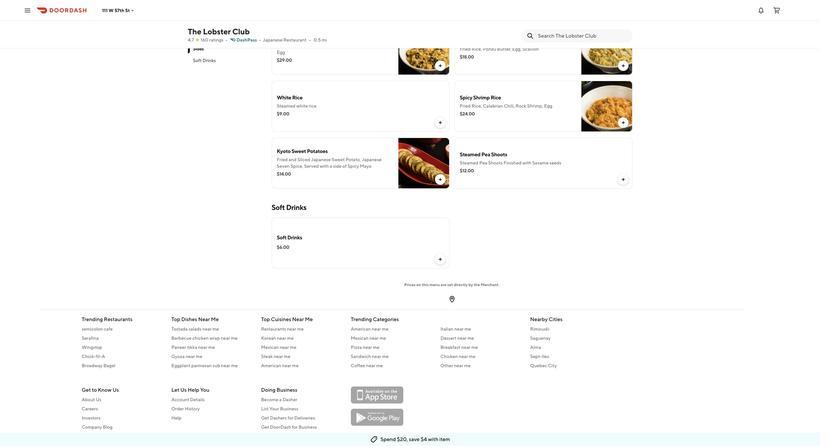 Task type: locate. For each thing, give the bounding box(es) containing it.
with inside kyoto sweet potatoes fried and sliced japanese sweet potato, japanese seven spice, served with a side of spicy mayo $14.00
[[320, 164, 329, 169]]

$4
[[421, 437, 427, 443]]

1 horizontal spatial american near me link
[[351, 326, 433, 333]]

sweet up sliced
[[292, 148, 306, 155]]

•
[[226, 37, 227, 43], [259, 37, 261, 43], [309, 37, 311, 43]]

sweet up side
[[332, 157, 345, 162]]

us right the let
[[180, 387, 187, 394]]

0 vertical spatial help
[[188, 387, 199, 394]]

business down deliveries
[[299, 425, 317, 430]]

1 vertical spatial american near me link
[[261, 363, 343, 369]]

0 vertical spatial blog
[[103, 425, 113, 430]]

• left 0.5
[[309, 37, 311, 43]]

to
[[92, 387, 97, 394]]

careers
[[82, 407, 98, 412]]

me up tostada salads near me link
[[211, 317, 219, 323]]

2 horizontal spatial •
[[309, 37, 311, 43]]

0 horizontal spatial wagyu
[[277, 34, 293, 41]]

rice up beef,
[[314, 34, 324, 41]]

0 horizontal spatial restaurants
[[104, 317, 132, 323]]

me down breakfast near me link
[[469, 354, 476, 360]]

3 • from the left
[[309, 37, 311, 43]]

2 me from the left
[[305, 317, 313, 323]]

seeds
[[550, 160, 562, 166]]

serafina link
[[82, 335, 164, 342]]

company
[[82, 425, 102, 430]]

mayo
[[360, 164, 372, 169]]

steak near me link
[[261, 354, 343, 360]]

me down korean near me link
[[290, 345, 296, 350]]

american near me link down steak near me link
[[261, 363, 343, 369]]

shoots left finished
[[488, 160, 503, 166]]

1 vertical spatial egg
[[544, 103, 553, 109]]

egg up $29.00
[[277, 50, 285, 55]]

1 vertical spatial shiitake
[[327, 43, 344, 48]]

shiitake right beef,
[[327, 43, 344, 48]]

restaurants up semicolon cafe link
[[104, 317, 132, 323]]

spicy
[[460, 95, 473, 101], [348, 164, 359, 169]]

get down list
[[261, 416, 269, 421]]

restaurants
[[104, 317, 132, 323], [261, 327, 286, 332]]

shoots up finished
[[491, 152, 507, 158]]

chicken near me
[[441, 354, 476, 360]]

2 vertical spatial soft drinks
[[277, 235, 302, 241]]

1 horizontal spatial a
[[330, 164, 332, 169]]

0 horizontal spatial me
[[211, 317, 219, 323]]

0 vertical spatial spicy
[[460, 95, 473, 101]]

1 • from the left
[[226, 37, 227, 43]]

restaurants up korean near me on the left
[[261, 327, 286, 332]]

club
[[232, 27, 250, 36]]

rice, down shrimp
[[472, 103, 482, 109]]

2 trending from the left
[[351, 317, 372, 323]]

me down steak near me link
[[292, 364, 299, 369]]

1 vertical spatial mexican near me
[[261, 345, 296, 350]]

0 vertical spatial american
[[351, 327, 371, 332]]

0 horizontal spatial •
[[226, 37, 227, 43]]

list your business link
[[261, 406, 343, 413]]

investors
[[82, 416, 101, 421]]

sept-iles link
[[530, 354, 612, 360]]

of
[[343, 164, 347, 169]]

mexican down korean
[[261, 345, 279, 350]]

me right wrap
[[231, 336, 238, 341]]

near up tostada salads near me link
[[198, 317, 210, 323]]

business down the dasher on the left
[[280, 407, 298, 412]]

you
[[200, 387, 209, 394]]

shishito,
[[370, 43, 388, 48]]

near down restaurants near me
[[277, 336, 286, 341]]

2 horizontal spatial rice
[[491, 95, 501, 101]]

rice up calabrian
[[491, 95, 501, 101]]

engineering blog
[[82, 434, 118, 440]]

prices
[[404, 283, 416, 288]]

shoots
[[491, 152, 507, 158], [488, 160, 503, 166]]

0 vertical spatial soft drinks
[[193, 58, 216, 63]]

japanese left restaurant
[[263, 37, 283, 43]]

egg inside spicy shrimp rice fried rice, calabrian chili, rock shrimp, egg $24.00
[[544, 103, 553, 109]]

trending up semicolon
[[82, 317, 103, 323]]

me up parmesan
[[196, 354, 202, 360]]

near up breakfast near me
[[458, 336, 467, 341]]

me down pizza near me link
[[382, 354, 389, 360]]

mexican near me up pizza near me
[[351, 336, 386, 341]]

for down get dashers for deliveries
[[292, 425, 298, 430]]

2 horizontal spatial with
[[523, 160, 532, 166]]

business up the dasher on the left
[[277, 387, 297, 394]]

1 vertical spatial get
[[261, 416, 269, 421]]

1 horizontal spatial me
[[305, 317, 313, 323]]

0 vertical spatial steamed
[[277, 103, 296, 109]]

near up dessert near me
[[455, 327, 464, 332]]

rice up white
[[292, 95, 303, 101]]

fried up $24.00
[[460, 103, 471, 109]]

dashers
[[270, 416, 287, 421]]

1 vertical spatial wagyu
[[300, 43, 315, 48]]

japanese down potatoes
[[311, 157, 331, 162]]

1 vertical spatial american near me
[[261, 364, 299, 369]]

2 top from the left
[[261, 317, 270, 323]]

0 vertical spatial soft
[[193, 58, 202, 63]]

egg right shrimp,
[[544, 103, 553, 109]]

1 vertical spatial restaurants
[[261, 327, 286, 332]]

restaurants near me
[[261, 327, 304, 332]]

get left doordash at the bottom left of the page
[[261, 425, 269, 430]]

rice, down japanese restaurant • 0.5 mi on the left top of page
[[289, 43, 299, 48]]

spend
[[381, 437, 396, 443]]

• right dashpass at the top left
[[259, 37, 261, 43]]

help up details
[[188, 387, 199, 394]]

2 vertical spatial business
[[299, 425, 317, 430]]

semicolon cafe link
[[82, 326, 164, 333]]

rice, inside spicy shrimp rice fried rice, calabrian chili, rock shrimp, egg $24.00
[[472, 103, 482, 109]]

blog down company blog link at the left bottom of the page
[[108, 434, 118, 440]]

0 vertical spatial sweet
[[292, 148, 306, 155]]

0 horizontal spatial mexican
[[261, 345, 279, 350]]

company blog
[[82, 425, 113, 430]]

0 horizontal spatial american
[[261, 364, 281, 369]]

1 horizontal spatial egg
[[544, 103, 553, 109]]

get doordash for business link
[[261, 424, 343, 431]]

pizza
[[351, 345, 362, 350]]

$29.00
[[277, 58, 292, 63]]

blog
[[103, 425, 113, 430], [108, 434, 118, 440]]

2 vertical spatial soft
[[277, 235, 287, 241]]

me down barbecue chicken wrap near me link
[[208, 345, 215, 350]]

mexican near me down korean near me on the left
[[261, 345, 296, 350]]

1 vertical spatial blog
[[108, 434, 118, 440]]

kyoto sweet potatoes image
[[398, 138, 449, 189]]

salads
[[189, 327, 202, 332]]

me down categories
[[382, 327, 389, 332]]

top left cuisines
[[261, 317, 270, 323]]

spicy down potato,
[[348, 164, 359, 169]]

rimouski
[[530, 327, 550, 332]]

us for let us help you
[[180, 387, 187, 394]]

get
[[82, 387, 91, 394], [261, 416, 269, 421], [261, 425, 269, 430]]

fried up the $18.00
[[460, 47, 471, 52]]

1 top from the left
[[171, 317, 180, 323]]

0 horizontal spatial american near me
[[261, 364, 299, 369]]

1 vertical spatial pea
[[480, 160, 488, 166]]

top cuisines near me
[[261, 317, 313, 323]]

2 horizontal spatial japanese
[[362, 157, 382, 162]]

1 horizontal spatial •
[[259, 37, 261, 43]]

on
[[417, 283, 421, 288]]

1 horizontal spatial with
[[428, 437, 439, 443]]

mexican near me link up steak near me link
[[261, 345, 343, 351]]

rice inside spicy shrimp rice fried rice, calabrian chili, rock shrimp, egg $24.00
[[491, 95, 501, 101]]

mexican
[[351, 336, 369, 341], [261, 345, 279, 350]]

by
[[469, 283, 473, 288]]

white
[[277, 95, 291, 101]]

0 vertical spatial egg
[[277, 50, 285, 55]]

1 horizontal spatial help
[[188, 387, 199, 394]]

american near me link down categories
[[351, 326, 433, 333]]

1 horizontal spatial mexican near me
[[351, 336, 386, 341]]

broadway bagel
[[82, 364, 115, 369]]

2 near from the left
[[292, 317, 304, 323]]

garlic rice image
[[581, 24, 633, 75]]

rice, inside wagyu shiitake rice fried rice, wagyu beef, shiitake mushroom, shishito, egg $29.00
[[289, 43, 299, 48]]

restaurants inside restaurants near me link
[[261, 327, 286, 332]]

rice inside wagyu shiitake rice fried rice, wagyu beef, shiitake mushroom, shishito, egg $29.00
[[314, 34, 324, 41]]

with inside steamed pea shoots steamed pea shoots finished with sesame seeds $12.00
[[523, 160, 532, 166]]

a left side
[[330, 164, 332, 169]]

0 horizontal spatial spicy
[[348, 164, 359, 169]]

0 horizontal spatial near
[[198, 317, 210, 323]]

top
[[171, 317, 180, 323], [261, 317, 270, 323]]

wagyu down 0.5
[[300, 43, 315, 48]]

fried up seven
[[277, 157, 288, 162]]

chick-fil-a
[[82, 354, 105, 360]]

cuisines
[[271, 317, 291, 323]]

1 me from the left
[[211, 317, 219, 323]]

near up "coffee near me"
[[372, 354, 381, 360]]

side
[[333, 164, 342, 169]]

0 horizontal spatial top
[[171, 317, 180, 323]]

sept-iles
[[530, 354, 549, 360]]

near
[[202, 327, 212, 332], [287, 327, 296, 332], [372, 327, 381, 332], [455, 327, 464, 332], [221, 336, 230, 341], [277, 336, 286, 341], [370, 336, 379, 341], [458, 336, 467, 341], [198, 345, 207, 350], [280, 345, 289, 350], [363, 345, 372, 350], [461, 345, 471, 350], [186, 354, 195, 360], [274, 354, 283, 360], [372, 354, 381, 360], [459, 354, 468, 360], [221, 364, 230, 369], [282, 364, 291, 369], [366, 364, 375, 369], [454, 364, 463, 369]]

american near me link
[[351, 326, 433, 333], [261, 363, 343, 369]]

2 horizontal spatial us
[[180, 387, 187, 394]]

1 vertical spatial spicy
[[348, 164, 359, 169]]

steamed inside white rice steamed white rice $9.00
[[277, 103, 296, 109]]

0 vertical spatial get
[[82, 387, 91, 394]]

• for japanese restaurant • 0.5 mi
[[309, 37, 311, 43]]

near down the chicken near me
[[454, 364, 463, 369]]

drinks inside button
[[203, 58, 216, 63]]

paneer
[[171, 345, 186, 350]]

0 vertical spatial american near me
[[351, 327, 389, 332]]

near right wrap
[[221, 336, 230, 341]]

trending left categories
[[351, 317, 372, 323]]

rice, for shrimp
[[472, 103, 482, 109]]

0 horizontal spatial japanese
[[263, 37, 283, 43]]

0 vertical spatial mexican near me
[[351, 336, 386, 341]]

steamed
[[277, 103, 296, 109], [460, 152, 481, 158], [460, 160, 479, 166]]

1 horizontal spatial us
[[113, 387, 119, 394]]

us for about us
[[96, 398, 101, 403]]

1 near from the left
[[198, 317, 210, 323]]

sides
[[193, 46, 204, 51]]

for up get doordash for business
[[288, 416, 294, 421]]

me up wrap
[[213, 327, 219, 332]]

0 vertical spatial mexican
[[351, 336, 369, 341]]

help link
[[171, 415, 253, 422]]

0 horizontal spatial us
[[96, 398, 101, 403]]

shiitake left 0.5
[[294, 34, 313, 41]]

2 vertical spatial drinks
[[287, 235, 302, 241]]

american near me down trending categories
[[351, 327, 389, 332]]

1 horizontal spatial wagyu
[[300, 43, 315, 48]]

0 vertical spatial drinks
[[203, 58, 216, 63]]

notification bell image
[[758, 6, 765, 14]]

american down trending categories
[[351, 327, 371, 332]]

0 vertical spatial business
[[277, 387, 297, 394]]

1 horizontal spatial sweet
[[332, 157, 345, 162]]

help
[[188, 387, 199, 394], [171, 416, 181, 421]]

me down the chicken near me
[[464, 364, 471, 369]]

american near me down "steak near me"
[[261, 364, 299, 369]]

top for top cuisines near me
[[261, 317, 270, 323]]

0 vertical spatial restaurants
[[104, 317, 132, 323]]

rice, inside fried rice, ponzu butter, egg, scallion $18.00
[[472, 47, 482, 52]]

gyoza near me
[[171, 354, 202, 360]]

fried for spicy shrimp rice
[[460, 103, 471, 109]]

1 vertical spatial help
[[171, 416, 181, 421]]

1 vertical spatial mexican
[[261, 345, 279, 350]]

0 horizontal spatial egg
[[277, 50, 285, 55]]

0 vertical spatial shiitake
[[294, 34, 313, 41]]

get for get to know us
[[82, 387, 91, 394]]

1 horizontal spatial american near me
[[351, 327, 389, 332]]

0 horizontal spatial american near me link
[[261, 363, 343, 369]]

cities
[[549, 317, 563, 323]]

0 items, open order cart image
[[773, 6, 781, 14]]

1 horizontal spatial mexican
[[351, 336, 369, 341]]

0 horizontal spatial rice
[[292, 95, 303, 101]]

and
[[289, 157, 297, 162]]

with left sesame
[[523, 160, 532, 166]]

2 vertical spatial get
[[261, 425, 269, 430]]

sept-
[[530, 354, 542, 360]]

us right know
[[113, 387, 119, 394]]

1 horizontal spatial near
[[292, 317, 304, 323]]

list your business
[[261, 407, 298, 412]]

prices on this menu are set directly by the merchant .
[[404, 283, 500, 288]]

1 vertical spatial soft drinks
[[272, 203, 307, 212]]

italian near me link
[[441, 326, 523, 333]]

a up list your business
[[279, 398, 282, 403]]

fried inside kyoto sweet potatoes fried and sliced japanese sweet potato, japanese seven spice, served with a side of spicy mayo $14.00
[[277, 157, 288, 162]]

0 horizontal spatial trending
[[82, 317, 103, 323]]

1 horizontal spatial restaurants
[[261, 327, 286, 332]]

fried inside spicy shrimp rice fried rice, calabrian chili, rock shrimp, egg $24.00
[[460, 103, 471, 109]]

0 vertical spatial a
[[330, 164, 332, 169]]

me
[[211, 317, 219, 323], [305, 317, 313, 323]]

0 vertical spatial american near me link
[[351, 326, 433, 333]]

1 vertical spatial for
[[292, 425, 298, 430]]

top up tostada
[[171, 317, 180, 323]]

blog for engineering blog
[[108, 434, 118, 440]]

doordash
[[270, 425, 291, 430]]

open menu image
[[24, 6, 31, 14]]

fried down japanese restaurant • 0.5 mi on the left top of page
[[277, 43, 288, 48]]

1 horizontal spatial spicy
[[460, 95, 473, 101]]

engineering blog link
[[82, 434, 164, 440]]

1 horizontal spatial trending
[[351, 317, 372, 323]]

for for doordash
[[292, 425, 298, 430]]

0 vertical spatial mexican near me link
[[351, 335, 433, 342]]

soft inside button
[[193, 58, 202, 63]]

add item to cart image
[[438, 63, 443, 68], [621, 63, 626, 68], [438, 120, 443, 125], [621, 120, 626, 125], [438, 177, 443, 182], [438, 257, 443, 262]]

1 trending from the left
[[82, 317, 103, 323]]

1 vertical spatial steamed
[[460, 152, 481, 158]]

japanese up mayo at left top
[[362, 157, 382, 162]]

engineering
[[82, 434, 107, 440]]

pea
[[482, 152, 490, 158], [480, 160, 488, 166]]

0 horizontal spatial with
[[320, 164, 329, 169]]

egg inside wagyu shiitake rice fried rice, wagyu beef, shiitake mushroom, shishito, egg $29.00
[[277, 50, 285, 55]]

alma
[[530, 345, 541, 350]]

a
[[102, 354, 105, 360]]

wagyu shiitake rice fried rice, wagyu beef, shiitake mushroom, shishito, egg $29.00
[[277, 34, 388, 63]]

mexican up pizza
[[351, 336, 369, 341]]

rice for spicy shrimp rice
[[491, 95, 501, 101]]

chicken
[[193, 336, 209, 341]]

blog for company blog
[[103, 425, 113, 430]]

steamed pea shoots steamed pea shoots finished with sesame seeds $12.00
[[460, 152, 562, 174]]

trending restaurants
[[82, 317, 132, 323]]

let
[[171, 387, 179, 394]]

dessert near me link
[[441, 335, 523, 342]]

careers link
[[82, 406, 164, 413]]

chick-fil-a link
[[82, 354, 164, 360]]

fried inside wagyu shiitake rice fried rice, wagyu beef, shiitake mushroom, shishito, egg $29.00
[[277, 43, 288, 48]]

the
[[188, 27, 201, 36]]

1 vertical spatial mexican near me link
[[261, 345, 343, 351]]

parmesan
[[191, 364, 212, 369]]

sub
[[213, 364, 220, 369]]

wagyu up $29.00
[[277, 34, 293, 41]]

near up pizza near me
[[370, 336, 379, 341]]

rice, up the $18.00
[[472, 47, 482, 52]]

italian near me
[[441, 327, 471, 332]]

me up restaurants near me link
[[305, 317, 313, 323]]

0 vertical spatial wagyu
[[277, 34, 293, 41]]

with right served
[[320, 164, 329, 169]]

dishes
[[181, 317, 197, 323]]

cafe
[[104, 327, 113, 332]]

get left to
[[82, 387, 91, 394]]

rimouski link
[[530, 326, 612, 333]]

1 horizontal spatial rice
[[314, 34, 324, 41]]

with
[[523, 160, 532, 166], [320, 164, 329, 169], [428, 437, 439, 443]]

steak near me
[[261, 354, 291, 360]]



Task type: vqa. For each thing, say whether or not it's contained in the screenshot.


Task type: describe. For each thing, give the bounding box(es) containing it.
fried for wagyu shiitake rice
[[277, 43, 288, 48]]

spicy shrimp rice image
[[581, 81, 633, 132]]

nearby
[[530, 317, 548, 323]]

spend $20, save $4 with item
[[381, 437, 450, 443]]

1 vertical spatial sweet
[[332, 157, 345, 162]]

get for get doordash for business
[[261, 425, 269, 430]]

me down sandwich near me
[[376, 364, 383, 369]]

investors link
[[82, 415, 164, 422]]

0 horizontal spatial help
[[171, 416, 181, 421]]

1 horizontal spatial mexican near me link
[[351, 335, 433, 342]]

company blog link
[[82, 424, 164, 431]]

1 horizontal spatial japanese
[[311, 157, 331, 162]]

spicy shrimp rice fried rice, calabrian chili, rock shrimp, egg $24.00
[[460, 95, 553, 117]]

korean
[[261, 336, 276, 341]]

near down "steak near me"
[[282, 364, 291, 369]]

rice inside white rice steamed white rice $9.00
[[292, 95, 303, 101]]

near up 'barbecue chicken wrap near me'
[[202, 327, 212, 332]]

entrees
[[193, 34, 209, 40]]

me right 'sub'
[[231, 364, 238, 369]]

semicolon
[[82, 327, 103, 332]]

fried inside fried rice, ponzu butter, egg, scallion $18.00
[[460, 47, 471, 52]]

near up the chicken near me
[[461, 345, 471, 350]]

me up dessert near me
[[465, 327, 471, 332]]

1 horizontal spatial shiitake
[[327, 43, 344, 48]]

me up pizza near me link
[[380, 336, 386, 341]]

order history
[[171, 407, 200, 412]]

chili,
[[504, 103, 515, 109]]

Item Search search field
[[538, 32, 627, 40]]

butter,
[[497, 47, 511, 52]]

0 horizontal spatial mexican near me
[[261, 345, 296, 350]]

get doordash for business
[[261, 425, 317, 430]]

near down breakfast near me
[[459, 354, 468, 360]]

me up sandwich near me
[[373, 345, 380, 350]]

1 vertical spatial shoots
[[488, 160, 503, 166]]

know
[[98, 387, 112, 394]]

near for dishes
[[198, 317, 210, 323]]

$9.00
[[277, 111, 289, 117]]

set
[[447, 283, 453, 288]]

me right steak
[[284, 354, 291, 360]]

rice, for shiitake
[[289, 43, 299, 48]]

seven
[[277, 164, 290, 169]]

shrimp,
[[527, 103, 543, 109]]

menu
[[430, 283, 440, 288]]

111 w 57th st
[[102, 8, 130, 13]]

about us
[[82, 398, 101, 403]]

merchant
[[481, 283, 499, 288]]

gyoza
[[171, 354, 185, 360]]

0 vertical spatial shoots
[[491, 152, 507, 158]]

$14.00
[[277, 172, 291, 177]]

• for 160 ratings •
[[226, 37, 227, 43]]

pizza near me link
[[351, 345, 433, 351]]

111
[[102, 8, 108, 13]]

get dashers for deliveries link
[[261, 415, 343, 422]]

saguenay link
[[530, 335, 612, 342]]

spicy inside kyoto sweet potatoes fried and sliced japanese sweet potato, japanese seven spice, served with a side of spicy mayo $14.00
[[348, 164, 359, 169]]

wingstop link
[[82, 345, 164, 351]]

$24.00
[[460, 111, 475, 117]]

1 vertical spatial a
[[279, 398, 282, 403]]

kyoto
[[277, 148, 291, 155]]

mushroom,
[[345, 43, 369, 48]]

for for dashers
[[288, 416, 294, 421]]

restaurant
[[284, 37, 307, 43]]

other near me link
[[441, 363, 523, 369]]

get for get dashers for deliveries
[[261, 416, 269, 421]]

2 • from the left
[[259, 37, 261, 43]]

me for top dishes near me
[[211, 317, 219, 323]]

near down trending categories
[[372, 327, 381, 332]]

rock
[[516, 103, 527, 109]]

rice for wagyu shiitake rice
[[314, 34, 324, 41]]

tikka
[[187, 345, 197, 350]]

near down 'barbecue chicken wrap near me'
[[198, 345, 207, 350]]

$6.00
[[277, 245, 289, 250]]

gyoza near me link
[[171, 354, 253, 360]]

1 vertical spatial american
[[261, 364, 281, 369]]

dasher
[[283, 398, 297, 403]]

soft drinks button
[[188, 55, 264, 66]]

near right 'sub'
[[221, 364, 230, 369]]

breakfast near me
[[441, 345, 478, 350]]

1 vertical spatial drinks
[[286, 203, 307, 212]]

me for top cuisines near me
[[305, 317, 313, 323]]

spicy inside spicy shrimp rice fried rice, calabrian chili, rock shrimp, egg $24.00
[[460, 95, 473, 101]]

quebec
[[530, 364, 547, 369]]

near down korean near me on the left
[[280, 345, 289, 350]]

fried for kyoto sweet potatoes
[[277, 157, 288, 162]]

bagel
[[103, 364, 115, 369]]

soft drinks inside button
[[193, 58, 216, 63]]

the lobster club
[[188, 27, 250, 36]]

trending for trending restaurants
[[82, 317, 103, 323]]

get to know us
[[82, 387, 119, 394]]

categories
[[373, 317, 399, 323]]

steak
[[261, 354, 273, 360]]

get dashers for deliveries
[[261, 416, 315, 421]]

chicken
[[441, 354, 458, 360]]

near down top cuisines near me
[[287, 327, 296, 332]]

potato,
[[346, 157, 361, 162]]

near up sandwich near me
[[363, 345, 372, 350]]

me up korean near me link
[[297, 327, 304, 332]]

other
[[441, 364, 453, 369]]

iles
[[542, 354, 549, 360]]

1 vertical spatial business
[[280, 407, 298, 412]]

item
[[440, 437, 450, 443]]

0.5
[[314, 37, 321, 43]]

become a dasher link
[[261, 397, 343, 403]]

a inside kyoto sweet potatoes fried and sliced japanese sweet potato, japanese seven spice, served with a side of spicy mayo $14.00
[[330, 164, 332, 169]]

near down sandwich near me
[[366, 364, 375, 369]]

become
[[261, 398, 278, 403]]

dashpass •
[[237, 37, 261, 43]]

directly
[[454, 283, 468, 288]]

57th
[[115, 8, 124, 13]]

quebec city link
[[530, 363, 612, 369]]

trending for trending categories
[[351, 317, 372, 323]]

sandwich
[[351, 354, 371, 360]]

1 horizontal spatial american
[[351, 327, 371, 332]]

me up breakfast near me link
[[468, 336, 474, 341]]

restaurants near me link
[[261, 326, 343, 333]]

order
[[171, 407, 184, 412]]

near for cuisines
[[292, 317, 304, 323]]

alma link
[[530, 345, 612, 351]]

chicken near me link
[[441, 354, 523, 360]]

other near me
[[441, 364, 471, 369]]

near right steak
[[274, 354, 283, 360]]

barbecue chicken wrap near me
[[171, 336, 238, 341]]

deliveries
[[295, 416, 315, 421]]

me down restaurants near me
[[287, 336, 294, 341]]

doing business
[[261, 387, 297, 394]]

korean near me link
[[261, 335, 343, 342]]

top for top dishes near me
[[171, 317, 180, 323]]

0 horizontal spatial sweet
[[292, 148, 306, 155]]

let us help you
[[171, 387, 209, 394]]

shrimp
[[473, 95, 490, 101]]

pizza near me
[[351, 345, 380, 350]]

add item to cart image
[[621, 177, 626, 182]]

1 vertical spatial soft
[[272, 203, 285, 212]]

lobster
[[203, 27, 231, 36]]

account
[[171, 398, 189, 403]]

entrees button
[[188, 31, 264, 43]]

4.7
[[188, 37, 194, 43]]

2 vertical spatial steamed
[[460, 160, 479, 166]]

near down tikka
[[186, 354, 195, 360]]

0 horizontal spatial mexican near me link
[[261, 345, 343, 351]]

wagyu shiitake rice image
[[398, 24, 449, 75]]

0 vertical spatial pea
[[482, 152, 490, 158]]

beef,
[[316, 43, 327, 48]]

160 ratings •
[[201, 37, 227, 43]]

top dishes near me
[[171, 317, 219, 323]]

me down dessert near me link
[[472, 345, 478, 350]]



